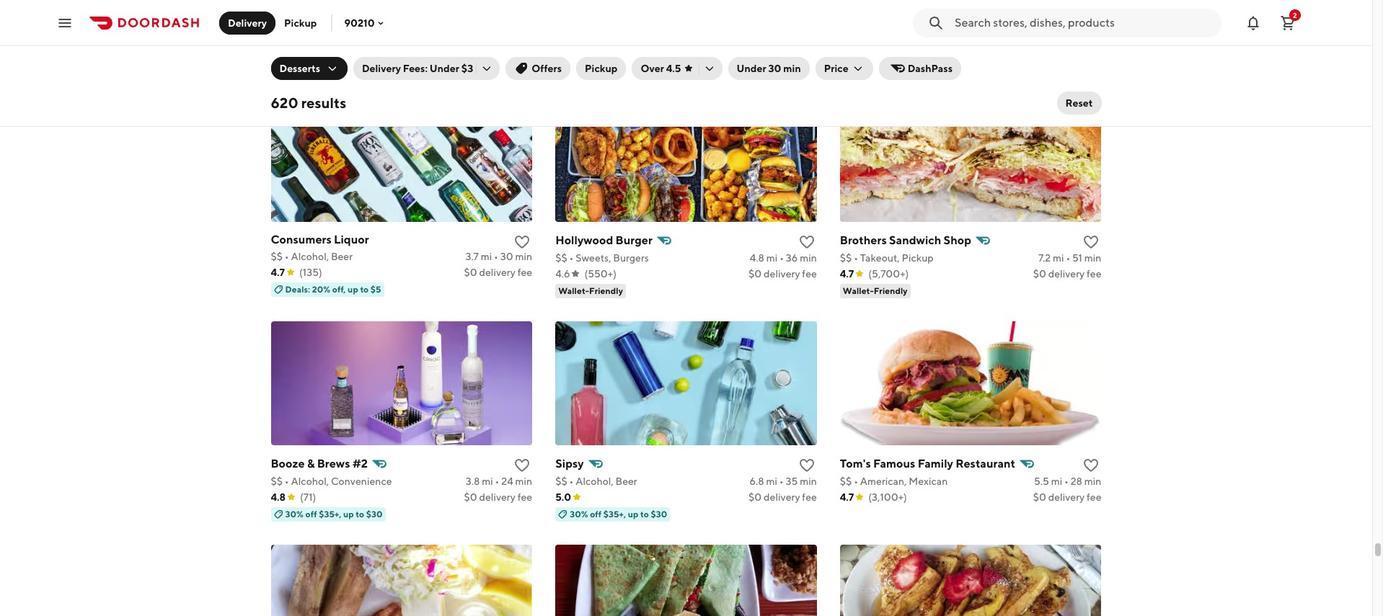 Task type: vqa. For each thing, say whether or not it's contained in the screenshot.
first THE "$30" from the right
yes



Task type: locate. For each thing, give the bounding box(es) containing it.
alcohol,
[[291, 251, 329, 262], [291, 476, 329, 488], [576, 476, 614, 488]]

0 horizontal spatial 30
[[501, 251, 514, 262]]

$​0 delivery fee down 7.2 mi • 51 min at the top right of the page
[[1034, 268, 1102, 280]]

0 vertical spatial delivery
[[228, 17, 267, 29]]

$5
[[344, 62, 355, 73], [371, 284, 381, 295]]

0 vertical spatial beer
[[331, 251, 353, 262]]

click to add this store to your saved list image up 7.2 mi • 51 min at the top right of the page
[[1083, 234, 1101, 251]]

mi right 6.8
[[767, 476, 778, 488]]

30 left price
[[769, 63, 782, 74]]

1 horizontal spatial 4.8
[[556, 44, 571, 56]]

friendly down the (5,700+)
[[874, 285, 908, 296]]

pickup
[[284, 17, 317, 29], [585, 63, 618, 74], [902, 252, 934, 264]]

0 horizontal spatial wallet-
[[559, 285, 590, 296]]

mi left 36
[[767, 252, 778, 264]]

4.8 left (71)
[[271, 492, 286, 503]]

0 horizontal spatial $$ • alcohol, beer
[[271, 251, 353, 262]]

$​0 down the 4.8 mi • 36 min
[[749, 268, 762, 280]]

alcohol, up (135)
[[291, 251, 329, 262]]

1 horizontal spatial wallet-
[[843, 285, 874, 296]]

wallet-
[[559, 285, 590, 296], [843, 285, 874, 296]]

min for booze & brews #2
[[516, 476, 533, 488]]

click to add this store to your saved list image for plant power fast food
[[1083, 10, 1101, 27]]

$$ • alcohol, beer for 3.7 mi • 30 min
[[271, 251, 353, 262]]

$$ • alcohol, beer
[[271, 251, 353, 262], [556, 476, 638, 488]]

mi left 37
[[1053, 29, 1064, 40]]

alcohol, up (71)
[[291, 476, 329, 488]]

1 friendly from the left
[[590, 285, 623, 296]]

• left 28
[[1065, 476, 1069, 488]]

5.5 mi • 28 min
[[1035, 476, 1102, 488]]

grilled up the (1,100+)
[[291, 29, 322, 40]]

click to add this store to your saved list image for tom's famous family restaurant
[[1083, 457, 1101, 475]]

pickup button down "(710+)" on the top
[[577, 57, 627, 80]]

0 horizontal spatial 4.6
[[556, 268, 570, 280]]

• left vegan, on the top
[[854, 29, 859, 40]]

desserts button
[[271, 57, 348, 80]]

pickup button
[[276, 11, 326, 34], [577, 57, 627, 80]]

tom's famous family restaurant
[[841, 457, 1016, 471]]

(3,100+)
[[869, 492, 908, 503]]

vegan,
[[861, 29, 892, 40]]

4.6 up price button
[[841, 44, 855, 56]]

1 horizontal spatial $$ • alcohol, beer
[[556, 476, 638, 488]]

1 $30 from the left
[[366, 509, 383, 520]]

0 horizontal spatial 30%
[[285, 509, 304, 520]]

0 vertical spatial plant
[[841, 10, 869, 24]]

$$ • alcohol, beer up (135)
[[271, 251, 353, 262]]

offers button
[[506, 57, 571, 80]]

2 off from the left
[[590, 509, 602, 520]]

min for sipsy
[[800, 476, 817, 488]]

consumers liquor
[[271, 233, 369, 247]]

wallet-friendly down the (5,700+)
[[843, 285, 908, 296]]

$​0 for plant power fast food
[[1034, 44, 1047, 56]]

takeout,
[[861, 252, 900, 264]]

$​0 delivery fee for plant power fast food
[[1034, 44, 1102, 56]]

to for 3.7 mi • 30 min
[[360, 284, 369, 295]]

$​0 down 5.0 mi • 37 min
[[1034, 44, 1047, 56]]

american,
[[861, 476, 907, 488]]

0 vertical spatial 5.0
[[1035, 29, 1051, 40]]

1 vertical spatial grilled
[[291, 29, 322, 40]]

1 vertical spatial delivery
[[362, 63, 401, 74]]

$​0 delivery fee for hollywood burger
[[749, 268, 817, 280]]

hollywood
[[556, 234, 614, 247]]

$​0 down 5.5
[[1034, 492, 1047, 503]]

(5,700+)
[[869, 268, 909, 280]]

4.8 up 15% on the top of the page
[[556, 44, 571, 56]]

(930+)
[[870, 44, 901, 56]]

• left 35
[[780, 476, 784, 488]]

$$ for hollywood burger
[[556, 252, 568, 264]]

click to add this store to your saved list image up 3.8 mi • 24 min at the bottom left of page
[[514, 457, 531, 475]]

over
[[641, 63, 665, 74]]

1 horizontal spatial $30
[[651, 509, 668, 520]]

$$ down booze at left bottom
[[271, 476, 283, 488]]

4.8 left 36
[[750, 252, 765, 264]]

fee
[[518, 44, 533, 56], [803, 44, 817, 56], [1087, 44, 1102, 56], [518, 267, 533, 278], [803, 268, 817, 280], [1087, 268, 1102, 280], [518, 492, 533, 503], [803, 492, 817, 503], [1087, 492, 1102, 503]]

delivery button
[[219, 11, 276, 34]]

deals:
[[285, 284, 310, 295]]

mexican
[[909, 476, 948, 488]]

1 horizontal spatial 4.6
[[841, 44, 855, 56]]

1 horizontal spatial 30%
[[570, 509, 589, 520]]

grilled
[[271, 10, 308, 24], [291, 29, 322, 40]]

min right 24
[[516, 476, 533, 488]]

1 $35+, from the left
[[319, 509, 342, 520]]

30 right 3.7
[[501, 251, 514, 262]]

6.8
[[750, 476, 765, 488]]

$$ for plant power fast food
[[841, 29, 852, 40]]

delivery down 5.0 mi • 37 min
[[1049, 44, 1085, 56]]

0 horizontal spatial pickup button
[[276, 11, 326, 34]]

delivery inside button
[[228, 17, 267, 29]]

2 horizontal spatial off,
[[588, 62, 602, 73]]

up for 3.8 mi • 24 min
[[344, 509, 354, 520]]

delivery
[[479, 44, 516, 56], [764, 44, 801, 56], [1049, 44, 1085, 56], [479, 267, 516, 278], [764, 268, 801, 280], [1049, 268, 1085, 280], [479, 492, 516, 503], [764, 492, 801, 503], [1049, 492, 1085, 503]]

0 vertical spatial $$ • alcohol, beer
[[271, 251, 353, 262]]

4.7 down tom's
[[841, 492, 855, 503]]

booze & brews #2
[[271, 457, 368, 471]]

$​0 down 6.8
[[749, 492, 762, 503]]

off, down the (1,100+)
[[306, 62, 319, 73]]

click to add this store to your saved list image up the 4.8 mi • 36 min
[[799, 234, 816, 251]]

$​0 down 7.2
[[1034, 268, 1047, 280]]

1 horizontal spatial off
[[590, 509, 602, 520]]

4.8
[[556, 44, 571, 56], [750, 252, 765, 264], [271, 492, 286, 503]]

delivery for sipsy
[[764, 492, 801, 503]]

0 horizontal spatial $5
[[344, 62, 355, 73]]

2 vertical spatial 4.8
[[271, 492, 286, 503]]

2 30% off $35+, up to $30 from the left
[[570, 509, 668, 520]]

under 30 min button
[[728, 57, 810, 80]]

click to add this store to your saved list image right 3.7
[[514, 234, 531, 251]]

$​0 delivery fee for booze & brews #2
[[464, 492, 533, 503]]

0 horizontal spatial off,
[[306, 62, 319, 73]]

up for 3.7 mi • 30 min
[[348, 284, 359, 295]]

cheese,
[[324, 29, 362, 40]]

1 vertical spatial 4.8
[[750, 252, 765, 264]]

2 under from the left
[[737, 63, 767, 74]]

30 inside under 30 min button
[[769, 63, 782, 74]]

$$ for booze & brews #2
[[271, 476, 283, 488]]

min inside button
[[784, 63, 802, 74]]

friendly for hollywood
[[590, 285, 623, 296]]

2 horizontal spatial pickup
[[902, 252, 934, 264]]

$$
[[271, 29, 283, 40], [841, 29, 852, 40], [271, 251, 283, 262], [556, 252, 568, 264], [841, 252, 852, 264], [271, 476, 283, 488], [556, 476, 568, 488], [841, 476, 852, 488]]

$$ • vegan, plant based
[[841, 29, 949, 40]]

min for plant power fast food
[[1085, 29, 1102, 40]]

fee down store search: begin typing to search for stores available on doordash text field
[[1087, 44, 1102, 56]]

fee down '6.8 mi • 35 min'
[[803, 492, 817, 503]]

min right 28
[[1085, 476, 1102, 488]]

to for 6.8 mi • 35 min
[[641, 509, 649, 520]]

delivery down 5.5 mi • 28 min
[[1049, 492, 1085, 503]]

0 horizontal spatial plant
[[841, 10, 869, 24]]

delivery down the 4.8 mi • 36 min
[[764, 268, 801, 280]]

0 horizontal spatial off
[[306, 509, 317, 520]]

under inside button
[[737, 63, 767, 74]]

off, right deals:
[[332, 284, 346, 295]]

1 horizontal spatial friendly
[[874, 285, 908, 296]]

beer for 3.7
[[331, 251, 353, 262]]

30%
[[285, 509, 304, 520], [570, 509, 589, 520]]

2
[[1294, 10, 1298, 19]]

2 wallet- from the left
[[843, 285, 874, 296]]

up for 6.8 mi • 35 min
[[628, 509, 639, 520]]

min right 37
[[1085, 29, 1102, 40]]

delivery for delivery
[[228, 17, 267, 29]]

1 horizontal spatial 30% off $35+, up to $30
[[570, 509, 668, 520]]

brews
[[317, 457, 350, 471]]

4.7 down brothers
[[841, 268, 855, 280]]

1 wallet-friendly from the left
[[559, 285, 623, 296]]

$$ down sipsy on the bottom left of the page
[[556, 476, 568, 488]]

1 vertical spatial $5
[[371, 284, 381, 295]]

20%
[[285, 62, 304, 73], [312, 284, 331, 295]]

wallet- down (550+) on the left of page
[[559, 285, 590, 296]]

30% for booze & brews #2
[[285, 509, 304, 520]]

0 vertical spatial 4.6
[[841, 44, 855, 56]]

$​0 delivery fee
[[464, 44, 533, 56], [749, 44, 817, 56], [1034, 44, 1102, 56], [464, 267, 533, 278], [749, 268, 817, 280], [1034, 268, 1102, 280], [464, 492, 533, 503], [749, 492, 817, 503], [1034, 492, 1102, 503]]

0 horizontal spatial delivery
[[228, 17, 267, 29]]

friendly down (550+) on the left of page
[[590, 285, 623, 296]]

fee for tom's famous family restaurant
[[1087, 492, 1102, 503]]

fee down 3.7 mi • 30 min
[[518, 267, 533, 278]]

0 vertical spatial $5
[[344, 62, 355, 73]]

1 horizontal spatial beer
[[616, 476, 638, 488]]

30% down (71)
[[285, 509, 304, 520]]

1 vertical spatial plant
[[894, 29, 919, 40]]

5.5
[[1035, 476, 1050, 488]]

1 wallet- from the left
[[559, 285, 590, 296]]

0 horizontal spatial 20%
[[285, 62, 304, 73]]

delivery for delivery fees: under $3
[[362, 63, 401, 74]]

1 vertical spatial $$ • alcohol, beer
[[556, 476, 638, 488]]

2 30% from the left
[[570, 509, 589, 520]]

20% off, up to $5
[[285, 62, 355, 73]]

0 horizontal spatial under
[[430, 63, 460, 74]]

delivery down 3.8 mi • 24 min at the bottom left of page
[[479, 492, 516, 503]]

0 vertical spatial 4.8
[[556, 44, 571, 56]]

beer for 6.8
[[616, 476, 638, 488]]

min right '51'
[[1085, 252, 1102, 264]]

click to add this store to your saved list image for brothers sandwich shop
[[1083, 234, 1101, 251]]

friendly for brothers
[[874, 285, 908, 296]]

mi
[[1053, 29, 1064, 40], [481, 251, 492, 262], [767, 252, 778, 264], [1054, 252, 1065, 264], [482, 476, 493, 488], [767, 476, 778, 488], [1052, 476, 1063, 488]]

1 horizontal spatial off,
[[332, 284, 346, 295]]

0 vertical spatial pickup
[[284, 17, 317, 29]]

wallet-friendly for hollywood
[[559, 285, 623, 296]]

1 vertical spatial pickup
[[585, 63, 618, 74]]

$​0 delivery fee down 3.8 mi • 24 min at the bottom left of page
[[464, 492, 533, 503]]

1 vertical spatial beer
[[616, 476, 638, 488]]

click to add this store to your saved list image
[[514, 234, 531, 251], [799, 457, 816, 475], [1083, 457, 1101, 475]]

click to add this store to your saved list image
[[1083, 10, 1101, 27], [799, 234, 816, 251], [1083, 234, 1101, 251], [514, 457, 531, 475]]

$​0
[[464, 44, 477, 56], [749, 44, 762, 56], [1034, 44, 1047, 56], [464, 267, 477, 278], [749, 268, 762, 280], [1034, 268, 1047, 280], [464, 492, 477, 503], [749, 492, 762, 503], [1034, 492, 1047, 503]]

grilled cheese heaven $$ • grilled cheese, sandwiches
[[271, 10, 419, 40]]

$​0 down 3.8
[[464, 492, 477, 503]]

mi for brothers sandwich shop
[[1054, 252, 1065, 264]]

2 $35+, from the left
[[604, 509, 626, 520]]

2 horizontal spatial click to add this store to your saved list image
[[1083, 457, 1101, 475]]

0 horizontal spatial $35+,
[[319, 509, 342, 520]]

$$ • alcohol, beer down sipsy on the bottom left of the page
[[556, 476, 638, 488]]

• down consumers
[[285, 251, 289, 262]]

booze
[[271, 457, 305, 471]]

37
[[1072, 29, 1083, 40]]

30% for sipsy
[[570, 509, 589, 520]]

$​0 for booze & brews #2
[[464, 492, 477, 503]]

click to add this store to your saved list image up 5.0 mi • 37 min
[[1083, 10, 1101, 27]]

wallet-friendly
[[559, 285, 623, 296], [843, 285, 908, 296]]

1 horizontal spatial under
[[737, 63, 767, 74]]

min right 36
[[800, 252, 817, 264]]

wallet- down the (5,700+)
[[843, 285, 874, 296]]

• right 3.7
[[494, 251, 499, 262]]

5.0 down sipsy on the bottom left of the page
[[556, 492, 572, 503]]

mi for booze & brews #2
[[482, 476, 493, 488]]

hollywood burger
[[556, 234, 653, 247]]

fee for booze & brews #2
[[518, 492, 533, 503]]

$15
[[626, 62, 641, 73]]

plant up vegan, on the top
[[841, 10, 869, 24]]

$​0 for sipsy
[[749, 492, 762, 503]]

$$ down consumers
[[271, 251, 283, 262]]

• left 37
[[1066, 29, 1070, 40]]

brothers
[[841, 234, 887, 247]]

offers
[[532, 63, 562, 74]]

fee down 7.2 mi • 51 min at the top right of the page
[[1087, 268, 1102, 280]]

off, right 15% on the top of the page
[[588, 62, 602, 73]]

30% off $35+, up to $30 for booze & brews #2
[[285, 509, 383, 520]]

min for hollywood burger
[[800, 252, 817, 264]]

wallet-friendly down (550+) on the left of page
[[559, 285, 623, 296]]

5.0
[[1035, 29, 1051, 40], [556, 492, 572, 503]]

restaurant
[[956, 457, 1016, 471]]

plant down the plant power fast food
[[894, 29, 919, 40]]

0 horizontal spatial friendly
[[590, 285, 623, 296]]

dashpass
[[908, 63, 953, 74]]

35
[[786, 476, 798, 488]]

off, for 20%
[[306, 62, 319, 73]]

burger
[[616, 234, 653, 247]]

$$ down tom's
[[841, 476, 852, 488]]

mi for plant power fast food
[[1053, 29, 1064, 40]]

(550+)
[[585, 268, 617, 280]]

20% down the (1,100+)
[[285, 62, 304, 73]]

30% off $35+, up to $30 down sipsy on the bottom left of the page
[[570, 509, 668, 520]]

alcohol, for booze & brews #2
[[291, 476, 329, 488]]

1 30% off $35+, up to $30 from the left
[[285, 509, 383, 520]]

$​0 delivery fee down 3.7 mi • 30 min
[[464, 267, 533, 278]]

min left price
[[784, 63, 802, 74]]

click to add this store to your saved list image for hollywood burger
[[799, 234, 816, 251]]

notification bell image
[[1245, 14, 1263, 31]]

0 horizontal spatial wallet-friendly
[[559, 285, 623, 296]]

1 horizontal spatial $35+,
[[604, 509, 626, 520]]

1 horizontal spatial 30
[[769, 63, 782, 74]]

1 horizontal spatial 20%
[[312, 284, 331, 295]]

off,
[[306, 62, 319, 73], [588, 62, 602, 73], [332, 284, 346, 295]]

2 wallet-friendly from the left
[[843, 285, 908, 296]]

sandwich
[[890, 234, 942, 247]]

0 horizontal spatial 30% off $35+, up to $30
[[285, 509, 383, 520]]

delivery for brothers sandwich shop
[[1049, 268, 1085, 280]]

off for sipsy
[[590, 509, 602, 520]]

1 horizontal spatial wallet-friendly
[[843, 285, 908, 296]]

delivery for booze & brews #2
[[479, 492, 516, 503]]

1 horizontal spatial delivery
[[362, 63, 401, 74]]

pickup down "sandwich" at the top right of page
[[902, 252, 934, 264]]

liquor
[[334, 233, 369, 247]]

mi for hollywood burger
[[767, 252, 778, 264]]

• down tom's
[[854, 476, 859, 488]]

$​0 delivery fee down the 4.8 mi • 36 min
[[749, 268, 817, 280]]

5.0 left 37
[[1035, 29, 1051, 40]]

Store search: begin typing to search for stores available on DoorDash text field
[[955, 15, 1214, 31]]

under
[[430, 63, 460, 74], [737, 63, 767, 74]]

2 friendly from the left
[[874, 285, 908, 296]]

$​0 down 3.7
[[464, 267, 477, 278]]

2 horizontal spatial 4.8
[[750, 252, 765, 264]]

4.5
[[667, 63, 682, 74]]

1 off from the left
[[306, 509, 317, 520]]

0 horizontal spatial 4.8
[[271, 492, 286, 503]]

alcohol, down sipsy on the bottom left of the page
[[576, 476, 614, 488]]

$$ left vegan, on the top
[[841, 29, 852, 40]]

1 vertical spatial 4.6
[[556, 268, 570, 280]]

0 horizontal spatial beer
[[331, 251, 353, 262]]

$​0 delivery fee down 5.0 mi • 37 min
[[1034, 44, 1102, 56]]

pickup button up the (1,100+)
[[276, 11, 326, 34]]

1 horizontal spatial 5.0
[[1035, 29, 1051, 40]]

1 horizontal spatial pickup
[[585, 63, 618, 74]]

30% down sipsy on the bottom left of the page
[[570, 509, 589, 520]]

click to add this store to your saved list image up 5.5 mi • 28 min
[[1083, 457, 1101, 475]]

min right 35
[[800, 476, 817, 488]]

1 horizontal spatial $5
[[371, 284, 381, 295]]

1 horizontal spatial click to add this store to your saved list image
[[799, 457, 816, 475]]

$​0 for tom's famous family restaurant
[[1034, 492, 1047, 503]]

0 horizontal spatial $30
[[366, 509, 383, 520]]

2 $30 from the left
[[651, 509, 668, 520]]

1 30% from the left
[[285, 509, 304, 520]]

mi right 7.2
[[1054, 252, 1065, 264]]

1 vertical spatial 5.0
[[556, 492, 572, 503]]

&
[[307, 457, 315, 471]]

1 vertical spatial pickup button
[[577, 57, 627, 80]]

delivery down 7.2 mi • 51 min at the top right of the page
[[1049, 268, 1085, 280]]

30% off $35+, up to $30 down (71)
[[285, 509, 383, 520]]

results
[[301, 95, 347, 111]]

$30
[[366, 509, 383, 520], [651, 509, 668, 520]]

min
[[1085, 29, 1102, 40], [784, 63, 802, 74], [516, 251, 533, 262], [800, 252, 817, 264], [1085, 252, 1102, 264], [516, 476, 533, 488], [800, 476, 817, 488], [1085, 476, 1102, 488]]

3 items, open order cart image
[[1280, 14, 1297, 31]]

$$ down brothers
[[841, 252, 852, 264]]

0 vertical spatial 30
[[769, 63, 782, 74]]

0 horizontal spatial 5.0
[[556, 492, 572, 503]]

mi right 5.5
[[1052, 476, 1063, 488]]

$$ down hollywood
[[556, 252, 568, 264]]

• left 36
[[780, 252, 784, 264]]



Task type: describe. For each thing, give the bounding box(es) containing it.
4.7 for tom's famous family restaurant
[[841, 492, 855, 503]]

brothers sandwich shop
[[841, 234, 972, 247]]

alcohol, for sipsy
[[576, 476, 614, 488]]

based
[[921, 29, 949, 40]]

1 under from the left
[[430, 63, 460, 74]]

consumers
[[271, 233, 332, 247]]

0 vertical spatial pickup button
[[276, 11, 326, 34]]

3.8 mi • 24 min
[[466, 476, 533, 488]]

24
[[502, 476, 514, 488]]

$​0 delivery fee up $3
[[464, 44, 533, 56]]

delivery down 3.7 mi • 30 min
[[479, 267, 516, 278]]

• left '51'
[[1067, 252, 1071, 264]]

$35+, for booze & brews #2
[[319, 509, 342, 520]]

cheese
[[310, 10, 351, 24]]

$​0 for brothers sandwich shop
[[1034, 268, 1047, 280]]

• down sipsy on the bottom left of the page
[[570, 476, 574, 488]]

fast
[[908, 10, 931, 24]]

5.0 mi • 37 min
[[1035, 29, 1102, 40]]

$$ for tom's famous family restaurant
[[841, 476, 852, 488]]

36
[[786, 252, 798, 264]]

2 vertical spatial pickup
[[902, 252, 934, 264]]

$3
[[462, 63, 474, 74]]

5.0 for 5.0 mi • 37 min
[[1035, 29, 1051, 40]]

off, for 15%
[[588, 62, 602, 73]]

price
[[825, 63, 849, 74]]

1 horizontal spatial pickup button
[[577, 57, 627, 80]]

90210
[[344, 17, 375, 29]]

$​0 up under 30 min button
[[749, 44, 762, 56]]

delivery for plant power fast food
[[1049, 44, 1085, 56]]

620
[[271, 95, 298, 111]]

delivery for tom's famous family restaurant
[[1049, 492, 1085, 503]]

delivery up offers button
[[479, 44, 516, 56]]

plant power fast food
[[841, 10, 961, 24]]

15%
[[570, 62, 586, 73]]

under 30 min
[[737, 63, 802, 74]]

$$ • american, mexican
[[841, 476, 948, 488]]

28
[[1071, 476, 1083, 488]]

(71)
[[300, 492, 316, 503]]

4.6 for hollywood burger
[[556, 268, 570, 280]]

famous
[[874, 457, 916, 471]]

over 4.5
[[641, 63, 682, 74]]

3.7 mi • 30 min
[[466, 251, 533, 262]]

0 vertical spatial 20%
[[285, 62, 304, 73]]

51
[[1073, 252, 1083, 264]]

click to add this store to your saved list image for booze & brews #2
[[514, 457, 531, 475]]

delivery fees: under $3
[[362, 63, 474, 74]]

7.2 mi • 51 min
[[1039, 252, 1102, 264]]

sandwiches
[[364, 29, 419, 40]]

• down booze at left bottom
[[285, 476, 289, 488]]

delivery for hollywood burger
[[764, 268, 801, 280]]

2 button
[[1274, 8, 1303, 37]]

#2
[[353, 457, 368, 471]]

min right 3.7
[[516, 251, 533, 262]]

food
[[933, 10, 961, 24]]

6.8 mi • 35 min
[[750, 476, 817, 488]]

5.0 for 5.0
[[556, 492, 572, 503]]

tom's
[[841, 457, 871, 471]]

min for brothers sandwich shop
[[1085, 252, 1102, 264]]

0 horizontal spatial click to add this store to your saved list image
[[514, 234, 531, 251]]

fee up offers button
[[518, 44, 533, 56]]

$$ inside the grilled cheese heaven $$ • grilled cheese, sandwiches
[[271, 29, 283, 40]]

• left 24
[[495, 476, 500, 488]]

$​0 delivery fee for sipsy
[[749, 492, 817, 503]]

mi right 3.7
[[481, 251, 492, 262]]

$$ for brothers sandwich shop
[[841, 252, 852, 264]]

$​0 delivery fee up under 30 min button
[[749, 44, 817, 56]]

4.7 left (135)
[[271, 267, 285, 278]]

$​0 up $3
[[464, 44, 477, 56]]

1 horizontal spatial plant
[[894, 29, 919, 40]]

3.8
[[466, 476, 480, 488]]

fee for plant power fast food
[[1087, 44, 1102, 56]]

(1,100+)
[[300, 44, 336, 56]]

• down brothers
[[854, 252, 859, 264]]

90210 button
[[344, 17, 387, 29]]

family
[[918, 457, 954, 471]]

fee for brothers sandwich shop
[[1087, 268, 1102, 280]]

fee up price button
[[803, 44, 817, 56]]

rated
[[666, 62, 691, 73]]

4.3
[[271, 44, 285, 56]]

over 4.5 button
[[632, 57, 723, 80]]

7.2
[[1039, 252, 1052, 264]]

wallet- for hollywood burger
[[559, 285, 590, 296]]

wallet-friendly for brothers
[[843, 285, 908, 296]]

30% off $35+, up to $30 for sipsy
[[570, 509, 668, 520]]

620 results
[[271, 95, 347, 111]]

dashpass button
[[879, 57, 962, 80]]

sipsy
[[556, 457, 584, 471]]

sweets,
[[576, 252, 612, 264]]

15% off, up to $15
[[570, 62, 641, 73]]

open menu image
[[56, 14, 74, 31]]

$$ • sweets, burgers
[[556, 252, 649, 264]]

4.6 for plant power fast food
[[841, 44, 855, 56]]

heaven
[[353, 10, 394, 24]]

1 vertical spatial 30
[[501, 251, 514, 262]]

power
[[872, 10, 906, 24]]

burgers
[[614, 252, 649, 264]]

min for tom's famous family restaurant
[[1085, 476, 1102, 488]]

3.7
[[466, 251, 479, 262]]

4.8 for (71)
[[271, 492, 286, 503]]

$$ • alcohol, beer for 6.8 mi • 35 min
[[556, 476, 638, 488]]

4.8 mi • 36 min
[[750, 252, 817, 264]]

reset
[[1066, 97, 1094, 109]]

click to add this store to your saved list image for sipsy
[[799, 457, 816, 475]]

0 horizontal spatial pickup
[[284, 17, 317, 29]]

top rated
[[649, 62, 691, 73]]

to for 3.8 mi • 24 min
[[356, 509, 365, 520]]

reset button
[[1058, 92, 1102, 115]]

• inside the grilled cheese heaven $$ • grilled cheese, sandwiches
[[285, 29, 289, 40]]

1 vertical spatial 20%
[[312, 284, 331, 295]]

0 vertical spatial grilled
[[271, 10, 308, 24]]

fee for sipsy
[[803, 492, 817, 503]]

4.8 for (710+)
[[556, 44, 571, 56]]

$$ for sipsy
[[556, 476, 568, 488]]

$​0 for hollywood burger
[[749, 268, 762, 280]]

4.7 for brothers sandwich shop
[[841, 268, 855, 280]]

wallet- for brothers sandwich shop
[[843, 285, 874, 296]]

• down hollywood
[[570, 252, 574, 264]]

(710+)
[[585, 44, 614, 56]]

mi for tom's famous family restaurant
[[1052, 476, 1063, 488]]

$30 for sipsy
[[651, 509, 668, 520]]

$$ • alcohol, convenience
[[271, 476, 392, 488]]

$35+, for sipsy
[[604, 509, 626, 520]]

$​0 delivery fee for brothers sandwich shop
[[1034, 268, 1102, 280]]

mi for sipsy
[[767, 476, 778, 488]]

delivery up under 30 min button
[[764, 44, 801, 56]]

$​0 delivery fee for tom's famous family restaurant
[[1034, 492, 1102, 503]]

shop
[[944, 234, 972, 247]]

convenience
[[331, 476, 392, 488]]

$30 for booze & brews #2
[[366, 509, 383, 520]]

desserts
[[280, 63, 320, 74]]

fees:
[[403, 63, 428, 74]]

deals: 20% off, up to $5
[[285, 284, 381, 295]]

off for booze & brews #2
[[306, 509, 317, 520]]

(135)
[[299, 267, 322, 278]]

fee for hollywood burger
[[803, 268, 817, 280]]

$$ • takeout, pickup
[[841, 252, 934, 264]]

price button
[[816, 57, 874, 80]]



